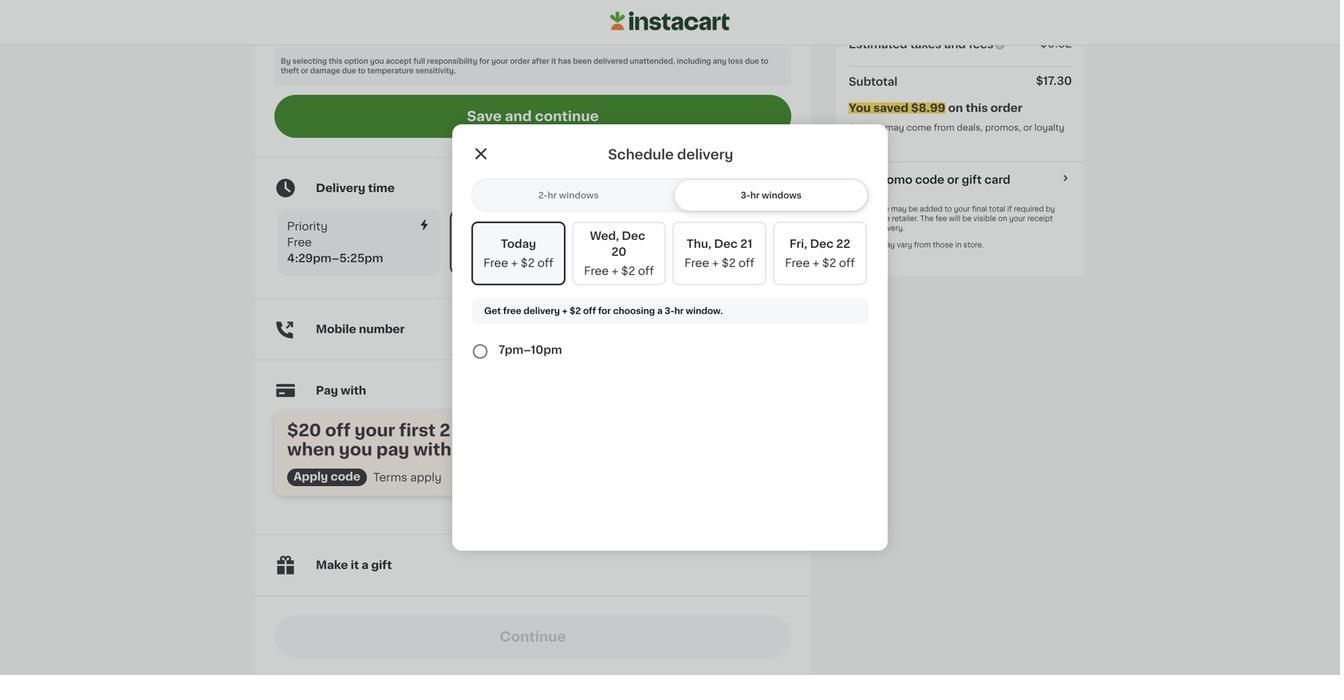 Task type: describe. For each thing, give the bounding box(es) containing it.
by
[[281, 58, 291, 65]]

0 horizontal spatial on
[[948, 103, 963, 114]]

been
[[573, 58, 592, 65]]

a inside schedule free + $2 off available pick a day and time
[[659, 253, 666, 264]]

$17.30
[[1036, 75, 1073, 87]]

unattended,
[[630, 58, 675, 65]]

tiered-service-option-modal-v2 dialog
[[452, 124, 888, 551]]

+ inside thu, dec 21 free + $2 off
[[712, 258, 719, 269]]

$2 inside schedule free + $2 off available pick a day and time
[[669, 237, 683, 248]]

time inside schedule free + $2 off available pick a day and time
[[718, 253, 744, 264]]

after inside by selecting this option you accept full responsibility for your order after it has been delivered unattended, including any loss due to theft or damage due to temperature sensitivity.
[[532, 58, 550, 65]]

subtotal
[[849, 76, 898, 87]]

off inside $20 off your first 2 orders when you pay with klarna
[[325, 423, 351, 439]]

day
[[669, 253, 691, 264]]

prices
[[855, 242, 878, 249]]

and inside button
[[505, 110, 532, 123]]

may for vary
[[880, 242, 895, 249]]

and inside schedule free + $2 off available pick a day and time
[[693, 253, 715, 264]]

free inside today free + $2 off
[[484, 258, 508, 269]]

full
[[414, 58, 425, 65]]

2
[[440, 423, 451, 439]]

3-hr windows
[[741, 191, 802, 200]]

for inside tiered-service-option-modal-v2 dialog
[[598, 307, 611, 316]]

fees
[[969, 39, 994, 50]]

law
[[855, 215, 867, 223]]

savings
[[849, 123, 883, 132]]

temperature
[[368, 68, 414, 75]]

$20
[[287, 423, 321, 439]]

apply code
[[294, 472, 361, 483]]

today
[[501, 239, 536, 250]]

receipt
[[1028, 215, 1053, 223]]

apply
[[410, 472, 442, 484]]

or inside savings may come from deals, promos, or loyalty pricing.
[[1024, 123, 1033, 132]]

1 vertical spatial 3-
[[665, 307, 675, 316]]

in
[[956, 242, 962, 249]]

order inside by selecting this option you accept full responsibility for your order after it has been delivered unattended, including any loss due to theft or damage due to temperature sensitivity.
[[510, 58, 530, 65]]

+ inside today free + $2 off
[[511, 258, 518, 269]]

delivery
[[316, 183, 366, 194]]

pay with
[[316, 386, 366, 397]]

off inside wed, dec 20 free + $2 off
[[638, 266, 654, 277]]

make it a gift
[[316, 560, 392, 571]]

or inside a bag fee may be added to your final total if required by law or the retailer. the fee will be visible on your receipt after delivery.
[[869, 215, 877, 223]]

your up will
[[954, 206, 971, 213]]

free inside wed, dec 20 free + $2 off
[[584, 266, 609, 277]]

terms apply
[[373, 472, 442, 484]]

0 vertical spatial with
[[341, 386, 366, 397]]

prices may vary from those in store.
[[855, 242, 984, 249]]

savings may come from deals, promos, or loyalty pricing.
[[849, 123, 1067, 147]]

fri, dec 22 free + $2 off
[[785, 239, 855, 269]]

by
[[1046, 206, 1056, 213]]

mobile number
[[316, 324, 405, 335]]

thu,
[[687, 239, 712, 250]]

22
[[837, 239, 851, 250]]

3- inside button
[[741, 191, 751, 200]]

7pm–10pm
[[499, 345, 562, 356]]

off inside "fri, dec 22 free + $2 off"
[[839, 258, 855, 269]]

to inside a bag fee may be added to your final total if required by law or the retailer. the fee will be visible on your receipt after delivery.
[[945, 206, 952, 213]]

terms
[[373, 472, 408, 484]]

windows for 3-hr windows
[[762, 191, 802, 200]]

windows for 2-hr windows
[[559, 191, 599, 200]]

standard free 4:55pm–6:25pm
[[461, 223, 557, 266]]

$0.32
[[1041, 38, 1073, 49]]

a inside tiered-service-option-modal-v2 dialog
[[657, 307, 663, 316]]

1 vertical spatial fee
[[936, 215, 948, 223]]

apply
[[294, 472, 328, 483]]

bag
[[862, 206, 876, 213]]

dec for 22
[[810, 239, 834, 250]]

code inside button
[[916, 174, 945, 186]]

make
[[316, 560, 348, 571]]

$2 inside thu, dec 21 free + $2 off
[[722, 258, 736, 269]]

added
[[920, 206, 943, 213]]

or inside by selecting this option you accept full responsibility for your order after it has been delivered unattended, including any loss due to theft or damage due to temperature sensitivity.
[[301, 68, 309, 75]]

has
[[558, 58, 572, 65]]

window.
[[686, 307, 723, 316]]

add promo code or gift card button
[[849, 172, 1011, 188]]

pay
[[316, 386, 338, 397]]

0 horizontal spatial be
[[909, 206, 918, 213]]

you inside $20 off your first 2 orders when you pay with klarna
[[339, 442, 373, 459]]

loss
[[729, 58, 744, 65]]

continue
[[535, 110, 599, 123]]

7pm–10pm button
[[472, 330, 869, 370]]

estimated
[[849, 39, 908, 50]]

by selecting this option you accept full responsibility for your order after it has been delivered unattended, including any loss due to theft or damage due to temperature sensitivity.
[[281, 58, 769, 75]]

selecting
[[293, 58, 327, 65]]

those
[[933, 242, 954, 249]]

free inside "fri, dec 22 free + $2 off"
[[785, 258, 810, 269]]

visible
[[974, 215, 997, 223]]

off inside thu, dec 21 free + $2 off
[[739, 258, 755, 269]]

+ inside wed, dec 20 free + $2 off
[[612, 266, 619, 277]]

$2 inside wed, dec 20 free + $2 off
[[621, 266, 635, 277]]

4:29pm–5:25pm
[[287, 253, 383, 264]]

thu, dec 21 free + $2 off
[[685, 239, 755, 269]]

number
[[359, 324, 405, 335]]

total
[[990, 206, 1006, 213]]

a
[[855, 206, 861, 213]]

pricing.
[[849, 138, 882, 147]]

free inside schedule free + $2 off available pick a day and time
[[632, 237, 657, 248]]

standard
[[461, 223, 512, 234]]

promos,
[[985, 123, 1022, 132]]

available
[[705, 237, 754, 248]]

loyalty
[[1035, 123, 1065, 132]]

retailer.
[[892, 215, 919, 223]]

delivered
[[594, 58, 628, 65]]

when
[[287, 442, 335, 459]]

2-
[[539, 191, 548, 200]]

free inside standard free 4:55pm–6:25pm
[[461, 239, 486, 250]]

0 horizontal spatial time
[[368, 183, 395, 194]]

the
[[921, 215, 934, 223]]

get
[[484, 307, 501, 316]]

may for come
[[886, 123, 905, 132]]

for inside by selecting this option you accept full responsibility for your order after it has been delivered unattended, including any loss due to theft or damage due to temperature sensitivity.
[[479, 58, 490, 65]]

1 horizontal spatial due
[[745, 58, 759, 65]]

pick
[[632, 253, 657, 264]]

store.
[[964, 242, 984, 249]]

1 vertical spatial code
[[331, 472, 361, 483]]

3-hr windows button
[[675, 180, 868, 211]]

from for those
[[914, 242, 931, 249]]



Task type: locate. For each thing, give the bounding box(es) containing it.
0 vertical spatial order
[[510, 58, 530, 65]]

due right loss
[[745, 58, 759, 65]]

add
[[849, 174, 872, 186]]

schedule inside schedule free + $2 off available pick a day and time
[[632, 221, 685, 232]]

windows up fri,
[[762, 191, 802, 200]]

0 vertical spatial to
[[761, 58, 769, 65]]

saved
[[874, 103, 909, 114]]

may inside a bag fee may be added to your final total if required by law or the retailer. the fee will be visible on your receipt after delivery.
[[891, 206, 907, 213]]

add promo code or gift card
[[849, 174, 1011, 186]]

0 horizontal spatial dec
[[622, 231, 646, 242]]

2 windows from the left
[[762, 191, 802, 200]]

2-hr windows button
[[472, 180, 665, 211]]

0 horizontal spatial code
[[331, 472, 361, 483]]

1 vertical spatial a
[[657, 307, 663, 316]]

1 horizontal spatial order
[[991, 103, 1023, 114]]

free inside thu, dec 21 free + $2 off
[[685, 258, 710, 269]]

code right apply
[[331, 472, 361, 483]]

free up "pick"
[[632, 237, 657, 248]]

0 horizontal spatial due
[[342, 68, 356, 75]]

your inside by selecting this option you accept full responsibility for your order after it has been delivered unattended, including any loss due to theft or damage due to temperature sensitivity.
[[492, 58, 508, 65]]

from
[[934, 123, 955, 132], [914, 242, 931, 249]]

and left fees
[[945, 39, 966, 50]]

2 vertical spatial to
[[945, 206, 952, 213]]

deals,
[[957, 123, 983, 132]]

gift right make
[[371, 560, 392, 571]]

tab list containing 2-hr windows
[[472, 179, 869, 212]]

you saved $8.99 on this order
[[849, 103, 1023, 114]]

1 vertical spatial for
[[598, 307, 611, 316]]

windows inside "button"
[[559, 191, 599, 200]]

today free + $2 off
[[484, 239, 554, 269]]

0 vertical spatial fee
[[878, 206, 890, 213]]

it right make
[[351, 560, 359, 571]]

2 vertical spatial a
[[362, 560, 369, 571]]

taxes
[[911, 39, 942, 50]]

0 horizontal spatial it
[[351, 560, 359, 571]]

0 vertical spatial after
[[532, 58, 550, 65]]

gift left card
[[962, 174, 982, 186]]

your up the pay
[[355, 423, 395, 439]]

you inside by selecting this option you accept full responsibility for your order after it has been delivered unattended, including any loss due to theft or damage due to temperature sensitivity.
[[370, 58, 384, 65]]

dec inside "fri, dec 22 free + $2 off"
[[810, 239, 834, 250]]

1 vertical spatial from
[[914, 242, 931, 249]]

hr left window.
[[675, 307, 684, 316]]

free down today
[[484, 258, 508, 269]]

0 vertical spatial for
[[479, 58, 490, 65]]

due down the option
[[342, 68, 356, 75]]

dec for 21
[[714, 239, 738, 250]]

schedule for free
[[632, 221, 685, 232]]

0 vertical spatial may
[[886, 123, 905, 132]]

1 horizontal spatial code
[[916, 174, 945, 186]]

you
[[370, 58, 384, 65], [339, 442, 373, 459]]

for left choosing
[[598, 307, 611, 316]]

time down 'available' at the top of the page
[[718, 253, 744, 264]]

1 horizontal spatial gift
[[962, 174, 982, 186]]

dec inside wed, dec 20 free + $2 off
[[622, 231, 646, 242]]

dec up 20
[[622, 231, 646, 242]]

0 vertical spatial from
[[934, 123, 955, 132]]

hr for 2-
[[548, 191, 557, 200]]

0 horizontal spatial from
[[914, 242, 931, 249]]

and right save
[[505, 110, 532, 123]]

may down delivery.
[[880, 242, 895, 249]]

off inside schedule free + $2 off available pick a day and time
[[686, 237, 702, 248]]

0 horizontal spatial this
[[329, 58, 343, 65]]

responsibility
[[427, 58, 478, 65]]

fee
[[878, 206, 890, 213], [936, 215, 948, 223]]

tab list
[[472, 179, 869, 212], [472, 222, 869, 292]]

0 vertical spatial time
[[368, 183, 395, 194]]

vary
[[897, 242, 913, 249]]

1 horizontal spatial after
[[855, 225, 873, 232]]

0 vertical spatial it
[[552, 58, 557, 65]]

0 horizontal spatial delivery
[[524, 307, 560, 316]]

hr
[[548, 191, 557, 200], [751, 191, 760, 200], [675, 307, 684, 316]]

delivery right free
[[524, 307, 560, 316]]

from down you saved $8.99 on this order
[[934, 123, 955, 132]]

this
[[329, 58, 343, 65], [966, 103, 988, 114]]

it left has
[[552, 58, 557, 65]]

20
[[612, 247, 627, 258]]

home image
[[610, 9, 730, 33]]

0 horizontal spatial and
[[505, 110, 532, 123]]

0 vertical spatial 3-
[[741, 191, 751, 200]]

required
[[1014, 206, 1044, 213]]

hr inside "button"
[[548, 191, 557, 200]]

or down bag
[[869, 215, 877, 223]]

1 horizontal spatial be
[[963, 215, 972, 223]]

for right responsibility
[[479, 58, 490, 65]]

order left has
[[510, 58, 530, 65]]

code
[[916, 174, 945, 186], [331, 472, 361, 483]]

delivery up 3-hr windows button
[[677, 148, 734, 162]]

1 tab list from the top
[[472, 179, 869, 212]]

schedule free + $2 off available pick a day and time
[[632, 221, 754, 264]]

may up retailer.
[[891, 206, 907, 213]]

your inside $20 off your first 2 orders when you pay with klarna
[[355, 423, 395, 439]]

dec inside thu, dec 21 free + $2 off
[[714, 239, 738, 250]]

hr inside button
[[751, 191, 760, 200]]

0 horizontal spatial gift
[[371, 560, 392, 571]]

you up temperature
[[370, 58, 384, 65]]

tab list containing wed, dec 20 free + $2 off
[[472, 222, 869, 292]]

1 vertical spatial it
[[351, 560, 359, 571]]

1 vertical spatial after
[[855, 225, 873, 232]]

will
[[949, 215, 961, 223]]

sensitivity.
[[416, 68, 456, 75]]

0 horizontal spatial fee
[[878, 206, 890, 213]]

order up promos,
[[991, 103, 1023, 114]]

dec left '22' at top right
[[810, 239, 834, 250]]

0 horizontal spatial hr
[[548, 191, 557, 200]]

1 horizontal spatial and
[[693, 253, 715, 264]]

1 horizontal spatial dec
[[714, 239, 738, 250]]

accept
[[386, 58, 412, 65]]

1 vertical spatial with
[[413, 442, 452, 459]]

0 vertical spatial you
[[370, 58, 384, 65]]

1 vertical spatial may
[[891, 206, 907, 213]]

1 horizontal spatial hr
[[675, 307, 684, 316]]

$8.99
[[911, 103, 946, 114]]

3- left window.
[[665, 307, 675, 316]]

1 horizontal spatial to
[[761, 58, 769, 65]]

the
[[878, 215, 890, 223]]

1 vertical spatial time
[[718, 253, 744, 264]]

code up added
[[916, 174, 945, 186]]

0 horizontal spatial to
[[358, 68, 366, 75]]

0 vertical spatial due
[[745, 58, 759, 65]]

with down 2 on the left bottom
[[413, 442, 452, 459]]

1 horizontal spatial this
[[966, 103, 988, 114]]

delivery time
[[316, 183, 395, 194]]

delivery
[[677, 148, 734, 162], [524, 307, 560, 316]]

it inside by selecting this option you accept full responsibility for your order after it has been delivered unattended, including any loss due to theft or damage due to temperature sensitivity.
[[552, 58, 557, 65]]

1 vertical spatial schedule
[[632, 221, 685, 232]]

or down the selecting
[[301, 68, 309, 75]]

time right delivery at the left of the page
[[368, 183, 395, 194]]

be up retailer.
[[909, 206, 918, 213]]

free inside free 4:29pm–5:25pm
[[287, 237, 312, 248]]

after down law
[[855, 225, 873, 232]]

windows
[[559, 191, 599, 200], [762, 191, 802, 200]]

1 vertical spatial order
[[991, 103, 1023, 114]]

from inside savings may come from deals, promos, or loyalty pricing.
[[934, 123, 955, 132]]

1 vertical spatial this
[[966, 103, 988, 114]]

for
[[479, 58, 490, 65], [598, 307, 611, 316]]

orders
[[454, 423, 512, 439]]

0 horizontal spatial for
[[479, 58, 490, 65]]

fee left will
[[936, 215, 948, 223]]

mobile
[[316, 324, 356, 335]]

$2 inside today free + $2 off
[[521, 258, 535, 269]]

0 vertical spatial code
[[916, 174, 945, 186]]

your right responsibility
[[492, 58, 508, 65]]

1 vertical spatial be
[[963, 215, 972, 223]]

final
[[972, 206, 988, 213]]

or left loyalty at the right of the page
[[1024, 123, 1033, 132]]

after left has
[[532, 58, 550, 65]]

or inside button
[[948, 174, 959, 186]]

promo
[[875, 174, 913, 186]]

a right make
[[362, 560, 369, 571]]

1 horizontal spatial fee
[[936, 215, 948, 223]]

0 vertical spatial be
[[909, 206, 918, 213]]

schedule delivery
[[608, 148, 734, 162]]

schedule for delivery
[[608, 148, 674, 162]]

save
[[467, 110, 502, 123]]

including
[[677, 58, 711, 65]]

2 horizontal spatial dec
[[810, 239, 834, 250]]

1 horizontal spatial it
[[552, 58, 557, 65]]

delivery.
[[874, 225, 905, 232]]

and
[[945, 39, 966, 50], [505, 110, 532, 123], [693, 253, 715, 264]]

3- up 21
[[741, 191, 751, 200]]

from right vary
[[914, 242, 931, 249]]

hr up 21
[[751, 191, 760, 200]]

hr up standard free 4:55pm–6:25pm
[[548, 191, 557, 200]]

windows right 2-
[[559, 191, 599, 200]]

+
[[660, 237, 666, 248], [511, 258, 518, 269], [712, 258, 719, 269], [813, 258, 820, 269], [612, 266, 619, 277], [562, 307, 568, 316]]

2 tab list from the top
[[472, 222, 869, 292]]

free
[[287, 237, 312, 248], [632, 237, 657, 248], [461, 239, 486, 250], [484, 258, 508, 269], [685, 258, 710, 269], [785, 258, 810, 269], [584, 266, 609, 277]]

free down "priority"
[[287, 237, 312, 248]]

0 vertical spatial a
[[659, 253, 666, 264]]

0 vertical spatial this
[[329, 58, 343, 65]]

1 vertical spatial you
[[339, 442, 373, 459]]

any
[[713, 58, 727, 65]]

to up will
[[945, 206, 952, 213]]

21
[[741, 239, 753, 250]]

a bag fee may be added to your final total if required by law or the retailer. the fee will be visible on your receipt after delivery.
[[855, 206, 1056, 232]]

0 vertical spatial on
[[948, 103, 963, 114]]

0 vertical spatial tab list
[[472, 179, 869, 212]]

on up deals,
[[948, 103, 963, 114]]

free down standard
[[461, 239, 486, 250]]

free down fri,
[[785, 258, 810, 269]]

choosing
[[613, 307, 655, 316]]

0 horizontal spatial order
[[510, 58, 530, 65]]

this up damage
[[329, 58, 343, 65]]

1 horizontal spatial from
[[934, 123, 955, 132]]

with right pay
[[341, 386, 366, 397]]

1 windows from the left
[[559, 191, 599, 200]]

may down 'saved'
[[886, 123, 905, 132]]

first
[[399, 423, 436, 439]]

0 vertical spatial gift
[[962, 174, 982, 186]]

dec left 21
[[714, 239, 738, 250]]

from for deals,
[[934, 123, 955, 132]]

if
[[1008, 206, 1012, 213]]

0 horizontal spatial windows
[[559, 191, 599, 200]]

hr for 3-
[[751, 191, 760, 200]]

be right will
[[963, 215, 972, 223]]

windows inside button
[[762, 191, 802, 200]]

schedule inside tiered-service-option-modal-v2 dialog
[[608, 148, 674, 162]]

+ inside "fri, dec 22 free + $2 off"
[[813, 258, 820, 269]]

1 vertical spatial and
[[505, 110, 532, 123]]

free down thu,
[[685, 258, 710, 269]]

1 vertical spatial to
[[358, 68, 366, 75]]

to down the option
[[358, 68, 366, 75]]

klarna
[[456, 442, 513, 459]]

0 vertical spatial and
[[945, 39, 966, 50]]

option
[[344, 58, 368, 65]]

dec for 20
[[622, 231, 646, 242]]

after inside a bag fee may be added to your final total if required by law or the retailer. the fee will be visible on your receipt after delivery.
[[855, 225, 873, 232]]

1 horizontal spatial time
[[718, 253, 744, 264]]

1 horizontal spatial 3-
[[741, 191, 751, 200]]

this up deals,
[[966, 103, 988, 114]]

priority
[[287, 221, 328, 232]]

2-hr windows
[[539, 191, 599, 200]]

free
[[503, 307, 522, 316]]

or
[[301, 68, 309, 75], [1024, 123, 1033, 132], [948, 174, 959, 186], [869, 215, 877, 223]]

theft
[[281, 68, 299, 75]]

your down if
[[1010, 215, 1026, 223]]

and down thu,
[[693, 253, 715, 264]]

estimated taxes and fees
[[849, 39, 994, 50]]

+ inside schedule free + $2 off available pick a day and time
[[660, 237, 666, 248]]

a left day
[[659, 253, 666, 264]]

1 horizontal spatial delivery
[[677, 148, 734, 162]]

2 horizontal spatial and
[[945, 39, 966, 50]]

on inside a bag fee may be added to your final total if required by law or the retailer. the fee will be visible on your receipt after delivery.
[[999, 215, 1008, 223]]

2 horizontal spatial to
[[945, 206, 952, 213]]

to
[[761, 58, 769, 65], [358, 68, 366, 75], [945, 206, 952, 213]]

1 horizontal spatial on
[[999, 215, 1008, 223]]

off
[[686, 237, 702, 248], [538, 258, 554, 269], [739, 258, 755, 269], [839, 258, 855, 269], [638, 266, 654, 277], [583, 307, 596, 316], [325, 423, 351, 439]]

1 vertical spatial due
[[342, 68, 356, 75]]

0 horizontal spatial after
[[532, 58, 550, 65]]

you
[[849, 103, 871, 114]]

may
[[886, 123, 905, 132], [891, 206, 907, 213], [880, 242, 895, 249]]

fee up the
[[878, 206, 890, 213]]

1 horizontal spatial for
[[598, 307, 611, 316]]

0 horizontal spatial with
[[341, 386, 366, 397]]

free down wed,
[[584, 266, 609, 277]]

1 vertical spatial tab list
[[472, 222, 869, 292]]

this inside by selecting this option you accept full responsibility for your order after it has been delivered unattended, including any loss due to theft or damage due to temperature sensitivity.
[[329, 58, 343, 65]]

on down "total"
[[999, 215, 1008, 223]]

you left the pay
[[339, 442, 373, 459]]

$2 inside "fri, dec 22 free + $2 off"
[[823, 258, 837, 269]]

2 vertical spatial may
[[880, 242, 895, 249]]

time
[[368, 183, 395, 194], [718, 253, 744, 264]]

1 vertical spatial on
[[999, 215, 1008, 223]]

or up will
[[948, 174, 959, 186]]

may inside savings may come from deals, promos, or loyalty pricing.
[[886, 123, 905, 132]]

$2
[[669, 237, 683, 248], [521, 258, 535, 269], [722, 258, 736, 269], [823, 258, 837, 269], [621, 266, 635, 277], [570, 307, 581, 316]]

2 horizontal spatial hr
[[751, 191, 760, 200]]

2 vertical spatial and
[[693, 253, 715, 264]]

0 horizontal spatial 3-
[[665, 307, 675, 316]]

4:55pm–6:25pm
[[461, 255, 557, 266]]

to right loss
[[761, 58, 769, 65]]

1 vertical spatial gift
[[371, 560, 392, 571]]

1 horizontal spatial with
[[413, 442, 452, 459]]

off inside today free + $2 off
[[538, 258, 554, 269]]

1 horizontal spatial windows
[[762, 191, 802, 200]]

1 vertical spatial delivery
[[524, 307, 560, 316]]

save and continue button
[[275, 95, 792, 138]]

gift inside add promo code or gift card button
[[962, 174, 982, 186]]

0 vertical spatial delivery
[[677, 148, 734, 162]]

0 vertical spatial schedule
[[608, 148, 674, 162]]

with inside $20 off your first 2 orders when you pay with klarna
[[413, 442, 452, 459]]

come
[[907, 123, 932, 132]]

a
[[659, 253, 666, 264], [657, 307, 663, 316], [362, 560, 369, 571]]

damage
[[310, 68, 340, 75]]

$20 off your first 2 orders when you pay with klarna
[[287, 423, 513, 459]]

a right choosing
[[657, 307, 663, 316]]



Task type: vqa. For each thing, say whether or not it's contained in the screenshot.
Purina within Purina Friskies Dry Cat Food, Seafood Sensations
no



